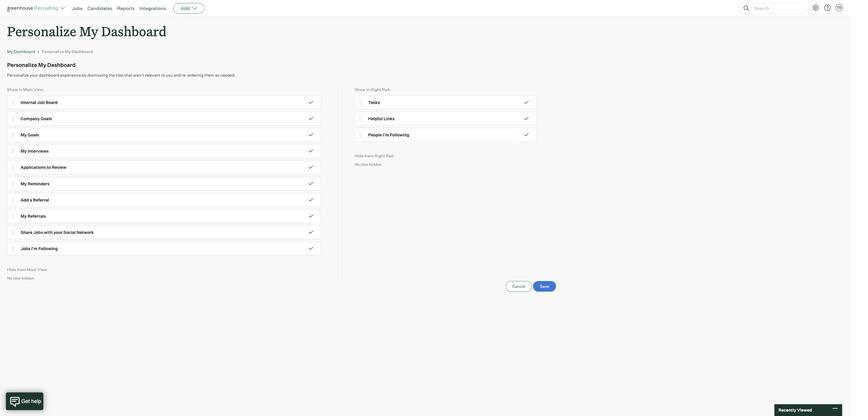 Task type: describe. For each thing, give the bounding box(es) containing it.
1 horizontal spatial tiles
[[116, 72, 124, 78]]

my referrals
[[21, 214, 46, 219]]

applications to review
[[21, 165, 66, 170]]

referrals
[[28, 214, 46, 219]]

applications
[[21, 165, 46, 170]]

main for in
[[23, 87, 33, 92]]

personalize down greenhouse recruiting image
[[7, 22, 76, 40]]

reports link
[[117, 5, 135, 11]]

you
[[166, 72, 173, 78]]

candidates
[[87, 5, 113, 11]]

cancel link
[[506, 281, 532, 292]]

jobs i'm following
[[21, 246, 58, 251]]

1 vertical spatial jobs
[[33, 230, 43, 235]]

candidates link
[[87, 5, 113, 11]]

rail: for show in right rail:
[[382, 87, 391, 92]]

reminders
[[28, 181, 50, 186]]

company goals
[[21, 116, 52, 121]]

personalize my dashboard link
[[42, 49, 93, 54]]

aren't
[[133, 72, 144, 78]]

add for add a referral
[[21, 197, 29, 202]]

hidden. for main
[[21, 276, 35, 281]]

review
[[52, 165, 66, 170]]

jobs link
[[72, 5, 83, 11]]

internal
[[21, 100, 36, 105]]

hide for hide from main view:
[[7, 267, 16, 272]]

goals for my goals
[[28, 132, 39, 137]]

goals for company goals
[[41, 116, 52, 121]]

no tiles hidden. for right
[[355, 162, 383, 167]]

people i'm following
[[368, 132, 409, 137]]

save
[[540, 284, 549, 289]]

1 vertical spatial your
[[54, 230, 63, 235]]

save button
[[533, 281, 556, 292]]

show for show in main view:
[[7, 87, 18, 92]]

referral
[[33, 197, 49, 202]]

in for right
[[366, 87, 370, 92]]

helpful
[[368, 116, 383, 121]]

my reminders
[[21, 181, 50, 186]]

view: for hide from main view:
[[37, 267, 48, 272]]

1 vertical spatial personalize my dashboard
[[42, 49, 93, 54]]

view: for show in main view:
[[34, 87, 44, 92]]

show in main view:
[[7, 87, 44, 92]]

tiles for internal job board
[[13, 276, 21, 281]]

my dashboard link
[[7, 49, 35, 54]]

show for show in right rail:
[[355, 87, 365, 92]]

hide for hide from right rail:
[[355, 153, 364, 158]]

no for hide from main view:
[[7, 276, 12, 281]]

personalize up show in main view:
[[7, 72, 29, 78]]

links
[[384, 116, 395, 121]]

tasks
[[368, 100, 380, 105]]

tiles for tasks
[[361, 162, 368, 167]]

share
[[21, 230, 32, 235]]

with
[[44, 230, 53, 235]]

a
[[30, 197, 32, 202]]

them
[[204, 72, 214, 78]]

social
[[63, 230, 76, 235]]

no for hide from right rail:
[[355, 162, 360, 167]]

configure image
[[812, 4, 819, 11]]

td
[[837, 6, 842, 10]]

1 vertical spatial to
[[47, 165, 51, 170]]

in for main
[[19, 87, 22, 92]]

1 horizontal spatial to
[[161, 72, 165, 78]]

board
[[46, 100, 58, 105]]

viewed
[[797, 408, 812, 413]]



Task type: vqa. For each thing, say whether or not it's contained in the screenshot.
BACKGROUND
no



Task type: locate. For each thing, give the bounding box(es) containing it.
0 horizontal spatial hidden.
[[21, 276, 35, 281]]

job
[[37, 100, 45, 105]]

0 vertical spatial tiles
[[116, 72, 124, 78]]

0 horizontal spatial to
[[47, 165, 51, 170]]

1 in from the left
[[19, 87, 22, 92]]

1 horizontal spatial add
[[181, 5, 190, 11]]

recently viewed
[[779, 408, 812, 413]]

internal job board
[[21, 100, 58, 105]]

0 horizontal spatial from
[[17, 267, 26, 272]]

0 horizontal spatial your
[[30, 72, 38, 78]]

1 horizontal spatial i'm
[[383, 132, 389, 137]]

1 vertical spatial view:
[[37, 267, 48, 272]]

to left you
[[161, 72, 165, 78]]

hidden. for right
[[369, 162, 383, 167]]

my
[[79, 22, 98, 40], [7, 49, 13, 54], [65, 49, 71, 54], [38, 62, 46, 68], [21, 132, 27, 137], [21, 149, 27, 154], [21, 181, 27, 186], [21, 214, 27, 219]]

add
[[181, 5, 190, 11], [21, 197, 29, 202]]

re-
[[182, 72, 187, 78]]

jobs left candidates link
[[72, 5, 83, 11]]

td button
[[836, 4, 843, 11]]

dashboard
[[101, 22, 167, 40], [14, 49, 35, 54], [72, 49, 93, 54], [47, 62, 76, 68]]

goals right 'company'
[[41, 116, 52, 121]]

0 vertical spatial no
[[355, 162, 360, 167]]

show
[[7, 87, 18, 92], [355, 87, 365, 92]]

greenhouse recruiting image
[[7, 5, 60, 12]]

1 vertical spatial no
[[7, 276, 12, 281]]

0 horizontal spatial i'm
[[31, 246, 38, 251]]

no tiles hidden.
[[355, 162, 383, 167], [7, 276, 35, 281]]

people
[[368, 132, 382, 137]]

show in right rail:
[[355, 87, 391, 92]]

hidden. down hide from right rail:
[[369, 162, 383, 167]]

integrations link
[[140, 5, 166, 11]]

1 horizontal spatial from
[[365, 153, 374, 158]]

in
[[19, 87, 22, 92], [366, 87, 370, 92]]

personalize my dashboard up "dashboard"
[[7, 62, 76, 68]]

dismissing
[[87, 72, 108, 78]]

from for main
[[17, 267, 26, 272]]

personalize my dashboard
[[7, 22, 167, 40], [42, 49, 93, 54], [7, 62, 76, 68]]

2 vertical spatial personalize my dashboard
[[7, 62, 76, 68]]

personalize your dashboard experience by dismissing the tiles that aren't relevant to you and re-ordering them as needed.
[[7, 72, 236, 78]]

main down jobs i'm following on the left bottom
[[27, 267, 36, 272]]

reports
[[117, 5, 135, 11]]

share jobs with your social network
[[21, 230, 94, 235]]

2 horizontal spatial tiles
[[361, 162, 368, 167]]

hidden. down hide from main view:
[[21, 276, 35, 281]]

0 vertical spatial no tiles hidden.
[[355, 162, 383, 167]]

experience
[[60, 72, 81, 78]]

0 vertical spatial add
[[181, 5, 190, 11]]

my interviews
[[21, 149, 49, 154]]

personalize my dashboard up experience
[[42, 49, 93, 54]]

1 vertical spatial hide
[[7, 267, 16, 272]]

1 vertical spatial tiles
[[361, 162, 368, 167]]

cancel
[[512, 284, 526, 289]]

right down "people"
[[375, 153, 385, 158]]

your left "dashboard"
[[30, 72, 38, 78]]

2 show from the left
[[355, 87, 365, 92]]

i'm for people
[[383, 132, 389, 137]]

0 horizontal spatial jobs
[[21, 246, 30, 251]]

no down hide from right rail:
[[355, 162, 360, 167]]

rail: for hide from right rail:
[[386, 153, 395, 158]]

and
[[174, 72, 181, 78]]

jobs down share
[[21, 246, 30, 251]]

hide
[[355, 153, 364, 158], [7, 267, 16, 272]]

2 in from the left
[[366, 87, 370, 92]]

following
[[390, 132, 409, 137], [38, 246, 58, 251]]

add inside popup button
[[181, 5, 190, 11]]

0 vertical spatial rail:
[[382, 87, 391, 92]]

hidden.
[[369, 162, 383, 167], [21, 276, 35, 281]]

goals up "my interviews"
[[28, 132, 39, 137]]

add button
[[173, 3, 204, 14]]

no tiles hidden. down hide from main view:
[[7, 276, 35, 281]]

1 show from the left
[[7, 87, 18, 92]]

1 vertical spatial i'm
[[31, 246, 38, 251]]

network
[[77, 230, 94, 235]]

0 vertical spatial view:
[[34, 87, 44, 92]]

1 vertical spatial goals
[[28, 132, 39, 137]]

1 vertical spatial hidden.
[[21, 276, 35, 281]]

to left review
[[47, 165, 51, 170]]

1 horizontal spatial following
[[390, 132, 409, 137]]

view: down jobs i'm following on the left bottom
[[37, 267, 48, 272]]

0 horizontal spatial hide
[[7, 267, 16, 272]]

following down with
[[38, 246, 58, 251]]

2 vertical spatial tiles
[[13, 276, 21, 281]]

jobs
[[72, 5, 83, 11], [33, 230, 43, 235], [21, 246, 30, 251]]

my goals
[[21, 132, 39, 137]]

personalize down my dashboard link
[[7, 62, 37, 68]]

0 vertical spatial i'm
[[383, 132, 389, 137]]

add for add
[[181, 5, 190, 11]]

0 vertical spatial from
[[365, 153, 374, 158]]

no
[[355, 162, 360, 167], [7, 276, 12, 281]]

no tiles hidden. for main
[[7, 276, 35, 281]]

0 vertical spatial hide
[[355, 153, 364, 158]]

goals
[[41, 116, 52, 121], [28, 132, 39, 137]]

tiles right the
[[116, 72, 124, 78]]

tiles down hide from main view:
[[13, 276, 21, 281]]

i'm right "people"
[[383, 132, 389, 137]]

no tiles hidden. down hide from right rail:
[[355, 162, 383, 167]]

following for people i'm following
[[390, 132, 409, 137]]

rail: down people i'm following
[[386, 153, 395, 158]]

recently
[[779, 408, 796, 413]]

rail: up 'links'
[[382, 87, 391, 92]]

0 vertical spatial goals
[[41, 116, 52, 121]]

in up internal
[[19, 87, 22, 92]]

0 vertical spatial to
[[161, 72, 165, 78]]

the
[[109, 72, 115, 78]]

from
[[365, 153, 374, 158], [17, 267, 26, 272]]

right for from
[[375, 153, 385, 158]]

1 vertical spatial no tiles hidden.
[[7, 276, 35, 281]]

main up internal
[[23, 87, 33, 92]]

from down "people"
[[365, 153, 374, 158]]

helpful links
[[368, 116, 395, 121]]

0 horizontal spatial goals
[[28, 132, 39, 137]]

right
[[371, 87, 381, 92], [375, 153, 385, 158]]

from for right
[[365, 153, 374, 158]]

as
[[215, 72, 219, 78]]

jobs for jobs i'm following
[[21, 246, 30, 251]]

my dashboard
[[7, 49, 35, 54]]

hide from main view:
[[7, 267, 48, 272]]

to
[[161, 72, 165, 78], [47, 165, 51, 170]]

1 horizontal spatial jobs
[[33, 230, 43, 235]]

i'm down share
[[31, 246, 38, 251]]

main for from
[[27, 267, 36, 272]]

0 horizontal spatial no
[[7, 276, 12, 281]]

1 horizontal spatial hidden.
[[369, 162, 383, 167]]

interviews
[[28, 149, 49, 154]]

i'm
[[383, 132, 389, 137], [31, 246, 38, 251]]

td button
[[835, 3, 844, 12]]

0 vertical spatial hidden.
[[369, 162, 383, 167]]

1 vertical spatial rail:
[[386, 153, 395, 158]]

company
[[21, 116, 40, 121]]

1 vertical spatial add
[[21, 197, 29, 202]]

tiles
[[116, 72, 124, 78], [361, 162, 368, 167], [13, 276, 21, 281]]

0 vertical spatial your
[[30, 72, 38, 78]]

personalize my dashboard down jobs "link"
[[7, 22, 167, 40]]

personalize
[[7, 22, 76, 40], [42, 49, 64, 54], [7, 62, 37, 68], [7, 72, 29, 78]]

ordering
[[187, 72, 203, 78]]

view: up internal job board
[[34, 87, 44, 92]]

2 horizontal spatial jobs
[[72, 5, 83, 11]]

by
[[82, 72, 87, 78]]

0 horizontal spatial add
[[21, 197, 29, 202]]

0 horizontal spatial tiles
[[13, 276, 21, 281]]

1 vertical spatial main
[[27, 267, 36, 272]]

your
[[30, 72, 38, 78], [54, 230, 63, 235]]

in up tasks
[[366, 87, 370, 92]]

add a referral
[[21, 197, 49, 202]]

tiles down hide from right rail:
[[361, 162, 368, 167]]

1 horizontal spatial no tiles hidden.
[[355, 162, 383, 167]]

view:
[[34, 87, 44, 92], [37, 267, 48, 272]]

2 vertical spatial jobs
[[21, 246, 30, 251]]

0 vertical spatial personalize my dashboard
[[7, 22, 167, 40]]

1 horizontal spatial show
[[355, 87, 365, 92]]

personalize up "dashboard"
[[42, 49, 64, 54]]

main
[[23, 87, 33, 92], [27, 267, 36, 272]]

right for in
[[371, 87, 381, 92]]

i'm for jobs
[[31, 246, 38, 251]]

0 vertical spatial right
[[371, 87, 381, 92]]

1 vertical spatial following
[[38, 246, 58, 251]]

1 horizontal spatial in
[[366, 87, 370, 92]]

hide from right rail:
[[355, 153, 395, 158]]

integrations
[[140, 5, 166, 11]]

following for jobs i'm following
[[38, 246, 58, 251]]

from down jobs i'm following on the left bottom
[[17, 267, 26, 272]]

0 horizontal spatial show
[[7, 87, 18, 92]]

following down 'links'
[[390, 132, 409, 137]]

your right with
[[54, 230, 63, 235]]

0 vertical spatial jobs
[[72, 5, 83, 11]]

0 horizontal spatial following
[[38, 246, 58, 251]]

1 vertical spatial right
[[375, 153, 385, 158]]

0 vertical spatial main
[[23, 87, 33, 92]]

jobs left with
[[33, 230, 43, 235]]

no down hide from main view:
[[7, 276, 12, 281]]

that
[[125, 72, 132, 78]]

dashboard
[[39, 72, 59, 78]]

relevant
[[145, 72, 160, 78]]

1 horizontal spatial no
[[355, 162, 360, 167]]

needed.
[[220, 72, 236, 78]]

0 horizontal spatial no tiles hidden.
[[7, 276, 35, 281]]

right up tasks
[[371, 87, 381, 92]]

0 vertical spatial following
[[390, 132, 409, 137]]

1 horizontal spatial your
[[54, 230, 63, 235]]

jobs for jobs
[[72, 5, 83, 11]]

1 horizontal spatial hide
[[355, 153, 364, 158]]

1 horizontal spatial goals
[[41, 116, 52, 121]]

Search text field
[[753, 4, 800, 13]]

1 vertical spatial from
[[17, 267, 26, 272]]

rail:
[[382, 87, 391, 92], [386, 153, 395, 158]]

0 horizontal spatial in
[[19, 87, 22, 92]]



